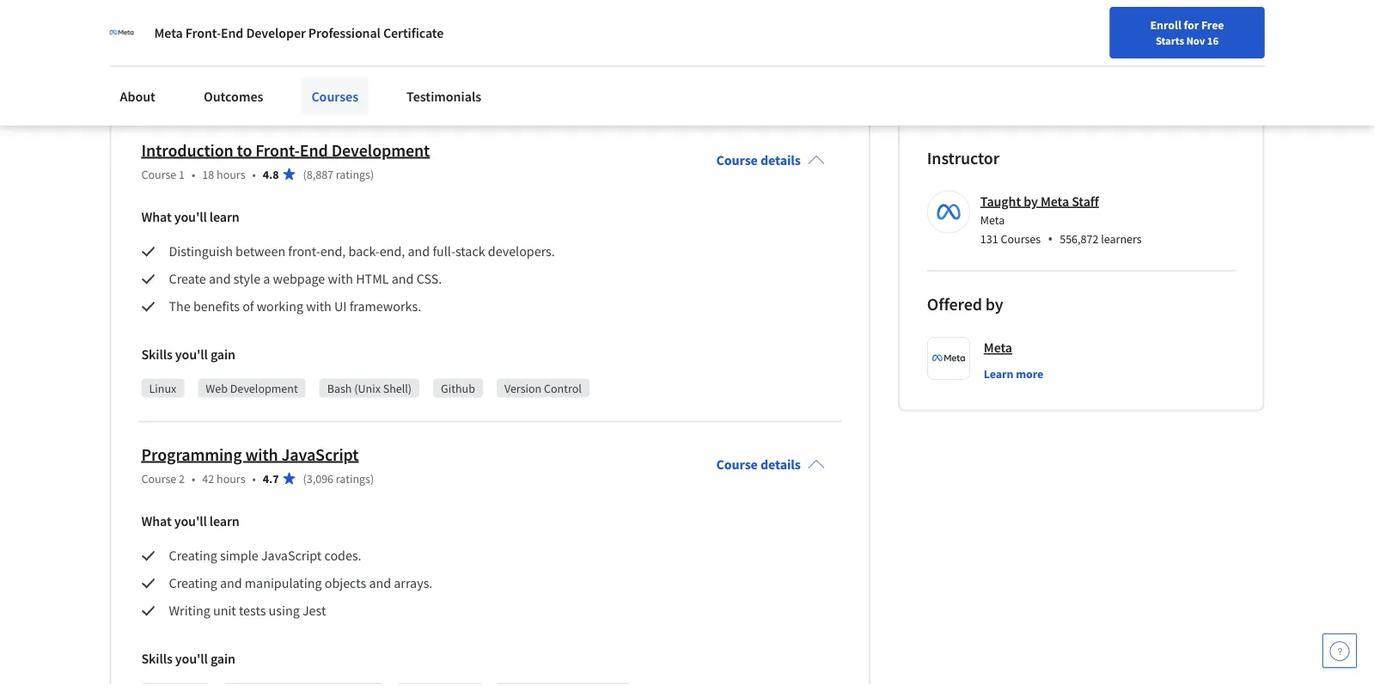 Task type: describe. For each thing, give the bounding box(es) containing it.
course 1 • 18 hours •
[[141, 166, 256, 182]]

jest
[[303, 602, 326, 619]]

course details for programming with javascript
[[717, 456, 801, 473]]

certificate
[[383, 24, 444, 41]]

to inside at the end of the program, there will be a capstone project where you will bring your new skillset together to create the front-end web application.
[[715, 19, 727, 36]]

help center image
[[1330, 641, 1351, 661]]

creating simple javascript codes.
[[169, 547, 362, 564]]

meta image
[[110, 21, 134, 45]]

and up unit
[[220, 575, 242, 592]]

skillset
[[620, 19, 660, 36]]

show notifications image
[[1143, 56, 1163, 77]]

what for introduction to front-end development
[[141, 208, 172, 226]]

skills you'll gain for introduction
[[141, 346, 236, 363]]

web
[[167, 40, 191, 57]]

ui
[[334, 298, 347, 315]]

you'll down course 2 • 42 hours • on the left of page
[[174, 513, 207, 530]]

creating for creating and manipulating objects and arrays.
[[169, 575, 217, 592]]

github
[[441, 380, 475, 396]]

be
[[319, 19, 333, 36]]

hours for programming
[[217, 471, 246, 486]]

( for javascript
[[303, 471, 307, 486]]

• right 2 on the left bottom
[[192, 471, 195, 486]]

writing unit tests using jest
[[169, 602, 329, 619]]

you'll down writing
[[175, 650, 208, 668]]

stack
[[456, 243, 486, 260]]

0 vertical spatial courses
[[312, 88, 359, 105]]

3,096
[[307, 471, 334, 486]]

0 horizontal spatial to
[[237, 139, 252, 161]]

details for introduction to front-end development
[[761, 152, 801, 169]]

you'll up distinguish
[[174, 208, 207, 226]]

individuals
[[46, 9, 115, 26]]

course details for introduction to front-end development
[[717, 152, 801, 169]]

manipulating
[[245, 575, 322, 592]]

testimonials
[[407, 88, 482, 105]]

unit
[[213, 602, 236, 619]]

frameworks.
[[350, 298, 421, 315]]

career
[[922, 54, 956, 70]]

1 horizontal spatial front-
[[288, 243, 321, 260]]

starts
[[1156, 34, 1185, 47]]

courses inside taught by meta staff meta 131 courses • 556,872 learners
[[1001, 231, 1041, 247]]

bash
[[327, 380, 352, 396]]

project
[[402, 19, 443, 36]]

( 8,887 ratings )
[[303, 166, 374, 182]]

16
[[1208, 34, 1219, 47]]

gain for programming
[[211, 650, 236, 668]]

offered by
[[928, 294, 1004, 315]]

2 will from the left
[[508, 19, 529, 36]]

1 vertical spatial development
[[230, 380, 298, 396]]

enroll
[[1151, 17, 1182, 33]]

2 vertical spatial with
[[245, 444, 278, 465]]

css.
[[417, 270, 442, 288]]

create
[[729, 19, 765, 36]]

codes.
[[325, 547, 362, 564]]

4.8
[[263, 166, 279, 182]]

introduction
[[141, 139, 234, 161]]

simple
[[220, 547, 259, 564]]

the
[[169, 298, 191, 315]]

about
[[120, 88, 156, 105]]

distinguish
[[169, 243, 233, 260]]

the benefits of working with ui frameworks.
[[169, 298, 421, 315]]

2
[[179, 471, 185, 486]]

taught by meta staff meta 131 courses • 556,872 learners
[[981, 193, 1143, 248]]

1 will from the left
[[295, 19, 316, 36]]

8,887
[[307, 166, 334, 182]]

html
[[356, 270, 389, 288]]

style
[[234, 270, 261, 288]]

english
[[1045, 54, 1087, 71]]

webpage
[[273, 270, 325, 288]]

staff
[[1072, 193, 1100, 210]]

learn more button
[[984, 365, 1044, 382]]

javascript for simple
[[261, 547, 322, 564]]

skills for programming with javascript
[[141, 650, 173, 668]]

1 vertical spatial with
[[306, 298, 332, 315]]

arrays.
[[394, 575, 433, 592]]

creating and manipulating objects and arrays.
[[169, 575, 433, 592]]

and left arrays.
[[369, 575, 391, 592]]

taught
[[981, 193, 1022, 210]]

what you'll learn for introduction
[[141, 208, 240, 226]]

meta link
[[984, 337, 1013, 358]]

(unix
[[354, 380, 381, 396]]

• right 1
[[192, 166, 195, 182]]

• left the 4.7 at the bottom left of page
[[252, 471, 256, 486]]

a inside at the end of the program, there will be a capstone project where you will bring your new skillset together to create the front-end web application.
[[336, 19, 343, 36]]

meta up learn
[[984, 339, 1013, 356]]

( for front-
[[303, 166, 307, 182]]

you'll up web in the bottom of the page
[[175, 346, 208, 363]]

developers.
[[488, 243, 555, 260]]

learn for introduction
[[210, 208, 240, 226]]

version control
[[505, 380, 582, 396]]

distinguish between front-end, back-end, and full-stack developers.
[[169, 243, 555, 260]]

individuals link
[[21, 0, 122, 34]]

benefits
[[193, 298, 240, 315]]

program,
[[207, 19, 260, 36]]

shopping cart: 1 item image
[[973, 47, 1005, 75]]

linux
[[149, 380, 177, 396]]

there
[[262, 19, 293, 36]]

find
[[848, 54, 870, 70]]

front- inside at the end of the program, there will be a capstone project where you will bring your new skillset together to create the front-end web application.
[[110, 40, 142, 57]]

web
[[206, 380, 228, 396]]

) for programming with javascript
[[371, 471, 374, 486]]

at
[[110, 19, 122, 36]]

2 end, from the left
[[380, 243, 405, 260]]

gain for introduction
[[211, 346, 236, 363]]

bash (unix shell)
[[327, 380, 412, 396]]

course details button for programming with javascript
[[703, 432, 839, 497]]

and left full- at the top of page
[[408, 243, 430, 260]]

courses link
[[301, 77, 369, 115]]

hours for introduction
[[217, 166, 246, 182]]

learn more
[[984, 366, 1044, 381]]

create and style a webpage with html and css.
[[169, 270, 442, 288]]

developer
[[246, 24, 306, 41]]

programming with javascript
[[141, 444, 359, 465]]

1
[[179, 166, 185, 182]]

by for offered
[[986, 294, 1004, 315]]

at the end of the program, there will be a capstone project where you will bring your new skillset together to create the front-end web application.
[[110, 19, 790, 57]]

creating for creating simple javascript codes.
[[169, 547, 217, 564]]

1 horizontal spatial front-
[[256, 139, 300, 161]]



Task type: locate. For each thing, give the bounding box(es) containing it.
and left style
[[209, 270, 231, 288]]

creating left 'simple'
[[169, 547, 217, 564]]

course details
[[717, 152, 801, 169], [717, 456, 801, 473]]

creating
[[169, 547, 217, 564], [169, 575, 217, 592]]

1 vertical spatial courses
[[1001, 231, 1041, 247]]

2 course details from the top
[[717, 456, 801, 473]]

the right at in the top of the page
[[124, 19, 143, 36]]

your right the find
[[872, 54, 895, 70]]

2 what you'll learn from the top
[[141, 513, 240, 530]]

2 course details button from the top
[[703, 432, 839, 497]]

42
[[202, 471, 214, 486]]

• inside taught by meta staff meta 131 courses • 556,872 learners
[[1048, 230, 1054, 248]]

0 vertical spatial end
[[146, 19, 168, 36]]

more
[[1016, 366, 1044, 381]]

0 horizontal spatial development
[[230, 380, 298, 396]]

skills up the linux
[[141, 346, 173, 363]]

1 vertical spatial of
[[243, 298, 254, 315]]

2 ) from the top
[[371, 471, 374, 486]]

your inside "link"
[[872, 54, 895, 70]]

end, up html
[[380, 243, 405, 260]]

to left create
[[715, 19, 727, 36]]

learners
[[1102, 231, 1143, 247]]

0 horizontal spatial a
[[263, 270, 270, 288]]

your
[[564, 19, 590, 36], [872, 54, 895, 70]]

1 ( from the top
[[303, 166, 307, 182]]

1 skills you'll gain from the top
[[141, 346, 236, 363]]

to
[[715, 19, 727, 36], [237, 139, 252, 161]]

0 horizontal spatial front-
[[186, 24, 221, 41]]

front- up outcomes
[[186, 24, 221, 41]]

writing
[[169, 602, 210, 619]]

what you'll learn up distinguish
[[141, 208, 240, 226]]

skills down writing
[[141, 650, 173, 668]]

skills you'll gain down writing
[[141, 650, 236, 668]]

web development
[[206, 380, 298, 396]]

what you'll learn down course 2 • 42 hours • on the left of page
[[141, 513, 240, 530]]

0 vertical spatial what you'll learn
[[141, 208, 240, 226]]

what you'll learn
[[141, 208, 240, 226], [141, 513, 240, 530]]

1 horizontal spatial courses
[[1001, 231, 1041, 247]]

end
[[146, 19, 168, 36], [142, 40, 164, 57]]

the up "web"
[[185, 19, 204, 36]]

0 vertical spatial end
[[221, 24, 244, 41]]

with left ui
[[306, 298, 332, 315]]

2 creating from the top
[[169, 575, 217, 592]]

(
[[303, 166, 307, 182], [303, 471, 307, 486]]

new
[[593, 19, 617, 36]]

0 horizontal spatial by
[[986, 294, 1004, 315]]

2 the from the left
[[185, 19, 204, 36]]

javascript
[[282, 444, 359, 465], [261, 547, 322, 564]]

1 the from the left
[[124, 19, 143, 36]]

introduction to front-end development
[[141, 139, 430, 161]]

end, left back-
[[321, 243, 346, 260]]

ratings right 3,096
[[336, 471, 371, 486]]

enroll for free starts nov 16
[[1151, 17, 1225, 47]]

1 vertical spatial skills you'll gain
[[141, 650, 236, 668]]

front-
[[110, 40, 142, 57], [288, 243, 321, 260]]

coursera image
[[21, 48, 130, 76]]

0 vertical spatial (
[[303, 166, 307, 182]]

your inside at the end of the program, there will be a capstone project where you will bring your new skillset together to create the front-end web application.
[[564, 19, 590, 36]]

1 vertical spatial skills
[[141, 650, 173, 668]]

ratings
[[336, 166, 371, 182], [336, 471, 371, 486]]

0 vertical spatial front-
[[186, 24, 221, 41]]

tests
[[239, 602, 266, 619]]

taught by meta staff image
[[930, 193, 968, 231]]

2 ( from the top
[[303, 471, 307, 486]]

1 horizontal spatial end
[[300, 139, 328, 161]]

1 vertical spatial gain
[[211, 650, 236, 668]]

and left css.
[[392, 270, 414, 288]]

hours right 42
[[217, 471, 246, 486]]

1 horizontal spatial by
[[1024, 193, 1039, 210]]

2 what from the top
[[141, 513, 172, 530]]

what
[[141, 208, 172, 226], [141, 513, 172, 530]]

2 skills you'll gain from the top
[[141, 650, 236, 668]]

0 vertical spatial your
[[564, 19, 590, 36]]

taught by meta staff link
[[981, 193, 1100, 210]]

new
[[898, 54, 920, 70]]

gain
[[211, 346, 236, 363], [211, 650, 236, 668]]

0 horizontal spatial of
[[171, 19, 182, 36]]

0 horizontal spatial the
[[124, 19, 143, 36]]

4.7
[[263, 471, 279, 486]]

1 vertical spatial (
[[303, 471, 307, 486]]

together
[[663, 19, 712, 36]]

version
[[505, 380, 542, 396]]

0 horizontal spatial your
[[564, 19, 590, 36]]

what you'll learn for programming
[[141, 513, 240, 530]]

18
[[202, 166, 214, 182]]

front- down at in the top of the page
[[110, 40, 142, 57]]

) right 3,096
[[371, 471, 374, 486]]

1 what from the top
[[141, 208, 172, 226]]

courses right 131
[[1001, 231, 1041, 247]]

front- up create and style a webpage with html and css.
[[288, 243, 321, 260]]

shell)
[[383, 380, 412, 396]]

end left "web"
[[142, 40, 164, 57]]

2 ratings from the top
[[336, 471, 371, 486]]

instructor
[[928, 147, 1000, 168]]

1 vertical spatial course details button
[[703, 432, 839, 497]]

1 horizontal spatial development
[[332, 139, 430, 161]]

course 2 • 42 hours •
[[141, 471, 256, 486]]

front-
[[186, 24, 221, 41], [256, 139, 300, 161]]

1 learn from the top
[[210, 208, 240, 226]]

application.
[[194, 40, 262, 57]]

will left the 'be'
[[295, 19, 316, 36]]

1 horizontal spatial will
[[508, 19, 529, 36]]

2 gain from the top
[[211, 650, 236, 668]]

about link
[[110, 77, 166, 115]]

offered
[[928, 294, 983, 315]]

by
[[1024, 193, 1039, 210], [986, 294, 1004, 315]]

ratings for front-
[[336, 166, 371, 182]]

find your new career
[[848, 54, 956, 70]]

0 vertical spatial of
[[171, 19, 182, 36]]

1 horizontal spatial the
[[185, 19, 204, 36]]

1 vertical spatial front-
[[288, 243, 321, 260]]

1 gain from the top
[[211, 346, 236, 363]]

• left 556,872
[[1048, 230, 1054, 248]]

1 end, from the left
[[321, 243, 346, 260]]

0 vertical spatial front-
[[110, 40, 142, 57]]

1 vertical spatial your
[[872, 54, 895, 70]]

meta up 131
[[981, 212, 1005, 228]]

None search field
[[245, 45, 658, 80]]

) for introduction to front-end development
[[371, 166, 374, 182]]

1 horizontal spatial end,
[[380, 243, 405, 260]]

programming with javascript link
[[141, 444, 359, 465]]

courses down professional
[[312, 88, 359, 105]]

2 skills from the top
[[141, 650, 173, 668]]

1 course details button from the top
[[703, 128, 839, 193]]

1 vertical spatial front-
[[256, 139, 300, 161]]

by right offered
[[986, 294, 1004, 315]]

learn
[[984, 366, 1014, 381]]

0 vertical spatial ratings
[[336, 166, 371, 182]]

ratings right 8,887 at the top of the page
[[336, 166, 371, 182]]

what down course 2 • 42 hours • on the left of page
[[141, 513, 172, 530]]

with up ui
[[328, 270, 353, 288]]

what for programming with javascript
[[141, 513, 172, 530]]

0 vertical spatial to
[[715, 19, 727, 36]]

1 ratings from the top
[[336, 166, 371, 182]]

details for programming with javascript
[[761, 456, 801, 473]]

skills you'll gain for programming
[[141, 650, 236, 668]]

1 horizontal spatial to
[[715, 19, 727, 36]]

the
[[124, 19, 143, 36], [185, 19, 204, 36], [768, 19, 787, 36]]

1 what you'll learn from the top
[[141, 208, 240, 226]]

0 horizontal spatial front-
[[110, 40, 142, 57]]

1 vertical spatial javascript
[[261, 547, 322, 564]]

control
[[544, 380, 582, 396]]

of inside at the end of the program, there will be a capstone project where you will bring your new skillset together to create the front-end web application.
[[171, 19, 182, 36]]

0 vertical spatial what
[[141, 208, 172, 226]]

0 vertical spatial a
[[336, 19, 343, 36]]

meta front-end developer professional certificate
[[154, 24, 444, 41]]

details
[[761, 152, 801, 169], [761, 456, 801, 473]]

gain up web in the bottom of the page
[[211, 346, 236, 363]]

1 vertical spatial details
[[761, 456, 801, 473]]

meta left staff
[[1041, 193, 1070, 210]]

meta
[[154, 24, 183, 41], [1041, 193, 1070, 210], [981, 212, 1005, 228], [984, 339, 1013, 356]]

0 vertical spatial course details button
[[703, 128, 839, 193]]

end left developer
[[221, 24, 244, 41]]

2 learn from the top
[[210, 513, 240, 530]]

0 vertical spatial by
[[1024, 193, 1039, 210]]

working
[[257, 298, 304, 315]]

meta right meta icon
[[154, 24, 183, 41]]

( right the 4.7 at the bottom left of page
[[303, 471, 307, 486]]

and
[[408, 243, 430, 260], [209, 270, 231, 288], [392, 270, 414, 288], [220, 575, 242, 592], [369, 575, 391, 592]]

1 vertical spatial hours
[[217, 471, 246, 486]]

0 horizontal spatial end
[[221, 24, 244, 41]]

javascript for with
[[282, 444, 359, 465]]

for
[[1184, 17, 1200, 33]]

1 details from the top
[[761, 152, 801, 169]]

1 course details from the top
[[717, 152, 801, 169]]

1 horizontal spatial a
[[336, 19, 343, 36]]

back-
[[349, 243, 380, 260]]

javascript up 3,096
[[282, 444, 359, 465]]

1 vertical spatial what you'll learn
[[141, 513, 240, 530]]

1 ) from the top
[[371, 166, 374, 182]]

end up "web"
[[146, 19, 168, 36]]

ratings for javascript
[[336, 471, 371, 486]]

•
[[192, 166, 195, 182], [252, 166, 256, 182], [1048, 230, 1054, 248], [192, 471, 195, 486], [252, 471, 256, 486]]

skills for introduction to front-end development
[[141, 346, 173, 363]]

to up course 1 • 18 hours •
[[237, 139, 252, 161]]

where
[[446, 19, 481, 36]]

0 vertical spatial skills
[[141, 346, 173, 363]]

using
[[269, 602, 300, 619]]

• left 4.8
[[252, 166, 256, 182]]

1 vertical spatial a
[[263, 270, 270, 288]]

nov
[[1187, 34, 1206, 47]]

introduction to front-end development link
[[141, 139, 430, 161]]

1 horizontal spatial of
[[243, 298, 254, 315]]

by right "taught"
[[1024, 193, 1039, 210]]

1 vertical spatial to
[[237, 139, 252, 161]]

by inside taught by meta staff meta 131 courses • 556,872 learners
[[1024, 193, 1039, 210]]

0 horizontal spatial will
[[295, 19, 316, 36]]

2 horizontal spatial the
[[768, 19, 787, 36]]

0 vertical spatial creating
[[169, 547, 217, 564]]

end up 8,887 at the top of the page
[[300, 139, 328, 161]]

front- up 4.8
[[256, 139, 300, 161]]

a right the 'be'
[[336, 19, 343, 36]]

by for taught
[[1024, 193, 1039, 210]]

1 vertical spatial what
[[141, 513, 172, 530]]

0 vertical spatial course details
[[717, 152, 801, 169]]

course details button
[[703, 128, 839, 193], [703, 432, 839, 497]]

0 vertical spatial )
[[371, 166, 374, 182]]

learn for programming
[[210, 513, 240, 530]]

between
[[236, 243, 286, 260]]

end
[[221, 24, 244, 41], [300, 139, 328, 161]]

course details button for introduction to front-end development
[[703, 128, 839, 193]]

create
[[169, 270, 206, 288]]

3 the from the left
[[768, 19, 787, 36]]

professional
[[309, 24, 381, 41]]

0 vertical spatial learn
[[210, 208, 240, 226]]

a
[[336, 19, 343, 36], [263, 270, 270, 288]]

with up the 4.7 at the bottom left of page
[[245, 444, 278, 465]]

creating up writing
[[169, 575, 217, 592]]

1 vertical spatial ratings
[[336, 471, 371, 486]]

2 hours from the top
[[217, 471, 246, 486]]

)
[[371, 166, 374, 182], [371, 471, 374, 486]]

1 vertical spatial course details
[[717, 456, 801, 473]]

what up distinguish
[[141, 208, 172, 226]]

0 vertical spatial hours
[[217, 166, 246, 182]]

courses
[[312, 88, 359, 105], [1001, 231, 1041, 247]]

0 vertical spatial gain
[[211, 346, 236, 363]]

development up ( 8,887 ratings )
[[332, 139, 430, 161]]

131
[[981, 231, 999, 247]]

1 vertical spatial end
[[142, 40, 164, 57]]

find your new career link
[[839, 52, 964, 73]]

capstone
[[345, 19, 400, 36]]

0 vertical spatial javascript
[[282, 444, 359, 465]]

javascript up manipulating
[[261, 547, 322, 564]]

556,872
[[1060, 231, 1099, 247]]

1 creating from the top
[[169, 547, 217, 564]]

your left new
[[564, 19, 590, 36]]

1 hours from the top
[[217, 166, 246, 182]]

0 vertical spatial skills you'll gain
[[141, 346, 236, 363]]

you'll
[[174, 208, 207, 226], [175, 346, 208, 363], [174, 513, 207, 530], [175, 650, 208, 668]]

0 horizontal spatial end,
[[321, 243, 346, 260]]

skills you'll gain up the linux
[[141, 346, 236, 363]]

of down style
[[243, 298, 254, 315]]

2 details from the top
[[761, 456, 801, 473]]

outcomes link
[[193, 77, 274, 115]]

development right web in the bottom of the page
[[230, 380, 298, 396]]

1 horizontal spatial your
[[872, 54, 895, 70]]

will right you
[[508, 19, 529, 36]]

( 3,096 ratings )
[[303, 471, 374, 486]]

1 vertical spatial creating
[[169, 575, 217, 592]]

( down introduction to front-end development
[[303, 166, 307, 182]]

0 vertical spatial development
[[332, 139, 430, 161]]

testimonials link
[[396, 77, 492, 115]]

free
[[1202, 17, 1225, 33]]

learn up 'simple'
[[210, 513, 240, 530]]

a right style
[[263, 270, 270, 288]]

the right create
[[768, 19, 787, 36]]

english button
[[1014, 34, 1118, 90]]

0 vertical spatial with
[[328, 270, 353, 288]]

of up "web"
[[171, 19, 182, 36]]

gain down unit
[[211, 650, 236, 668]]

outcomes
[[204, 88, 263, 105]]

) right 8,887 at the top of the page
[[371, 166, 374, 182]]

1 vertical spatial )
[[371, 471, 374, 486]]

you
[[484, 19, 506, 36]]

1 vertical spatial by
[[986, 294, 1004, 315]]

0 vertical spatial details
[[761, 152, 801, 169]]

hours right 18
[[217, 166, 246, 182]]

1 skills from the top
[[141, 346, 173, 363]]

learn up distinguish
[[210, 208, 240, 226]]

0 horizontal spatial courses
[[312, 88, 359, 105]]

1 vertical spatial learn
[[210, 513, 240, 530]]

1 vertical spatial end
[[300, 139, 328, 161]]



Task type: vqa. For each thing, say whether or not it's contained in the screenshot.
by for Offered
yes



